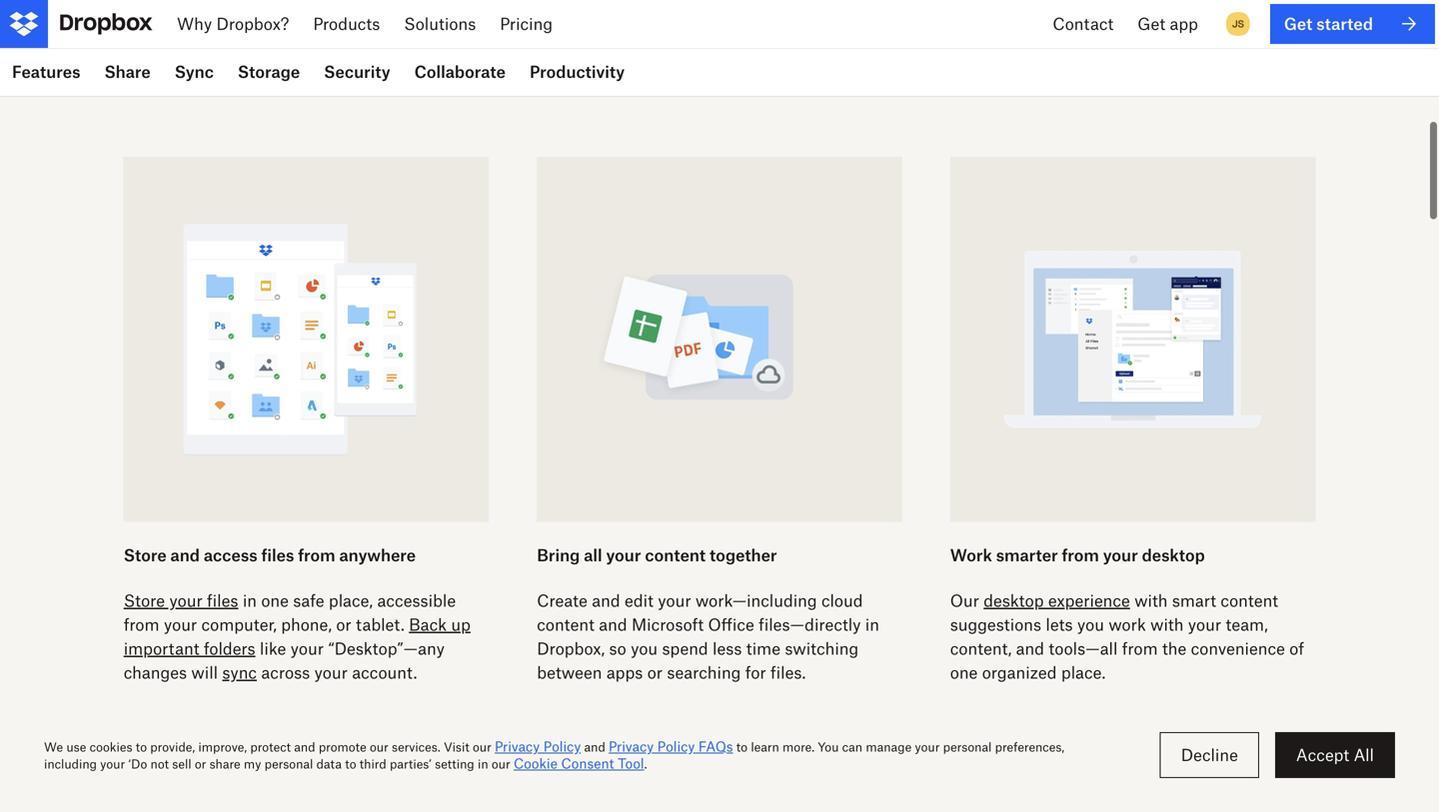 Task type: vqa. For each thing, say whether or not it's contained in the screenshot.
in
yes



Task type: locate. For each thing, give the bounding box(es) containing it.
edit
[[625, 591, 654, 611]]

store your files
[[124, 591, 238, 611]]

share
[[104, 62, 151, 81]]

in
[[972, 39, 986, 58], [243, 591, 257, 611], [865, 615, 880, 635], [690, 756, 724, 797]]

get app button
[[1126, 0, 1210, 48]]

dropbox folder with a cloud icon with file type icons placed over the top. image
[[569, 189, 870, 490]]

1 vertical spatial place,
[[329, 591, 373, 611]]

1 horizontal spatial desktop
[[1142, 546, 1205, 565]]

one inside , dropbox paper docs, and web shortcuts together in one place, so you can
[[991, 39, 1018, 58]]

js
[[1232, 17, 1244, 30]]

0 vertical spatial together
[[904, 39, 968, 58]]

1 vertical spatial so
[[609, 639, 626, 659]]

content inside create and edit your work—including cloud content and microsoft office files—directly in dropbox, so you spend less time switching between apps or searching for files.
[[537, 615, 595, 635]]

why dropbox? button
[[165, 0, 301, 48]]

2 horizontal spatial one
[[991, 39, 1018, 58]]

dropbox?
[[216, 14, 289, 33]]

your up experience
[[1103, 546, 1138, 565]]

,
[[591, 39, 594, 58]]

with
[[1135, 591, 1168, 611], [1151, 615, 1184, 635]]

bring for bring traditional files, cloud content
[[320, 39, 361, 58]]

1 horizontal spatial together
[[904, 39, 968, 58]]

experience
[[1048, 591, 1130, 611]]

together inside , dropbox paper docs, and web shortcuts together in one place, so you can
[[904, 39, 968, 58]]

1 vertical spatial with
[[1151, 615, 1184, 635]]

or inside in one safe place, accessible from your computer, phone, or tablet.
[[336, 615, 351, 635]]

place, inside in one safe place, accessible from your computer, phone, or tablet.
[[329, 591, 373, 611]]

place, inside , dropbox paper docs, and web shortcuts together in one place, so you can
[[1023, 39, 1067, 58]]

1 horizontal spatial cloud
[[822, 591, 863, 611]]

0 horizontal spatial sync
[[222, 663, 257, 683]]

you down contact
[[1093, 39, 1120, 58]]

place, up tablet.
[[329, 591, 373, 611]]

bring
[[320, 39, 361, 58], [537, 546, 580, 565]]

0 horizontal spatial cloud
[[487, 39, 529, 58]]

back up important folders link
[[124, 615, 471, 659]]

1 vertical spatial or
[[647, 663, 663, 683]]

2 vertical spatial you
[[631, 639, 658, 659]]

place, down contact
[[1023, 39, 1067, 58]]

from
[[298, 546, 335, 565], [1062, 546, 1099, 565], [124, 615, 159, 635], [1122, 639, 1158, 659]]

and left web on the top right
[[759, 39, 787, 58]]

your inside "with smart content suggestions lets you work with your team, content, and tools—all from the convenience of one organized place."
[[1188, 615, 1221, 635]]

from inside in one safe place, accessible from your computer, phone, or tablet.
[[124, 615, 159, 635]]

microsoft
[[632, 615, 704, 635]]

features link
[[0, 48, 92, 96]]

smart
[[1172, 591, 1216, 611]]

searching
[[667, 663, 741, 683]]

back
[[409, 615, 447, 635]]

you up apps
[[631, 639, 658, 659]]

content down create
[[537, 615, 595, 635]]

1 horizontal spatial place,
[[1023, 39, 1067, 58]]

2 store from the top
[[124, 591, 165, 611]]

and left access
[[170, 546, 200, 565]]

will
[[191, 663, 218, 683]]

store for store and access files from anywhere
[[124, 546, 167, 565]]

or
[[336, 615, 351, 635], [647, 663, 663, 683]]

0 horizontal spatial so
[[609, 639, 626, 659]]

cloud inside create and edit your work—including cloud content and microsoft office files—directly in dropbox, so you spend less time switching between apps or searching for files.
[[822, 591, 863, 611]]

"desktop"—any
[[328, 639, 445, 659]]

storage button
[[226, 48, 312, 96]]

cloud up files—directly
[[822, 591, 863, 611]]

your down phone,
[[291, 639, 324, 659]]

0 vertical spatial bring
[[320, 39, 361, 58]]

1 vertical spatial cloud
[[822, 591, 863, 611]]

files right access
[[261, 546, 294, 565]]

1 horizontal spatial so
[[1071, 39, 1088, 58]]

lets
[[1046, 615, 1073, 635]]

1 vertical spatial bring
[[537, 546, 580, 565]]

files—directly
[[759, 615, 861, 635]]

files up computer,
[[207, 591, 238, 611]]

cloud down pricing
[[487, 39, 529, 58]]

your down store your files link
[[164, 615, 197, 635]]

and down edit
[[599, 615, 627, 635]]

create and edit your work—including cloud content and microsoft office files—directly in dropbox, so you spend less time switching between apps or searching for files.
[[537, 591, 880, 683]]

get inside dropdown button
[[1138, 14, 1166, 33]]

bring left all
[[537, 546, 580, 565]]

together right shortcuts
[[904, 39, 968, 58]]

and inside , dropbox paper docs, and web shortcuts together in one place, so you can
[[759, 39, 787, 58]]

pricing link
[[488, 0, 565, 48]]

our desktop experience
[[950, 591, 1130, 611]]

or right apps
[[647, 663, 663, 683]]

folders
[[204, 639, 255, 659]]

get inside "link"
[[1284, 14, 1313, 33]]

up
[[451, 615, 471, 635]]

so inside , dropbox paper docs, and web shortcuts together in one place, so you can
[[1071, 39, 1088, 58]]

products button
[[301, 0, 392, 48]]

important
[[124, 639, 199, 659]]

1 vertical spatial you
[[1077, 615, 1104, 635]]

collaborate
[[414, 62, 506, 81]]

security
[[324, 62, 390, 81]]

desktop up 'smart'
[[1142, 546, 1205, 565]]

one
[[991, 39, 1018, 58], [261, 591, 289, 611], [950, 663, 978, 683]]

bring down products at the left of page
[[320, 39, 361, 58]]

pricing
[[500, 14, 553, 33]]

bring traditional files, cloud content
[[320, 39, 591, 58]]

one down content,
[[950, 663, 978, 683]]

your
[[606, 546, 641, 565], [1103, 546, 1138, 565], [169, 591, 203, 611], [658, 591, 691, 611], [164, 615, 197, 635], [1188, 615, 1221, 635], [291, 639, 324, 659], [314, 663, 348, 683]]

desktop up suggestions
[[984, 591, 1044, 611]]

organized
[[982, 663, 1057, 683]]

all
[[584, 546, 602, 565]]

content
[[533, 39, 591, 58], [645, 546, 706, 565], [1221, 591, 1278, 611], [537, 615, 595, 635]]

1 vertical spatial store
[[124, 591, 165, 611]]

0 vertical spatial one
[[991, 39, 1018, 58]]

1 horizontal spatial one
[[950, 663, 978, 683]]

you inside , dropbox paper docs, and web shortcuts together in one place, so you can
[[1093, 39, 1120, 58]]

from down work
[[1122, 639, 1158, 659]]

0 horizontal spatial get
[[611, 756, 680, 797]]

so
[[1071, 39, 1088, 58], [609, 639, 626, 659]]

suggestions
[[950, 615, 1042, 635]]

in inside in one safe place, accessible from your computer, phone, or tablet.
[[243, 591, 257, 611]]

store up important
[[124, 591, 165, 611]]

you inside create and edit your work—including cloud content and microsoft office files—directly in dropbox, so you spend less time switching between apps or searching for files.
[[631, 639, 658, 659]]

0 vertical spatial or
[[336, 615, 351, 635]]

with up work
[[1135, 591, 1168, 611]]

organize link
[[581, 63, 646, 82]]

paper
[[667, 39, 711, 58]]

like
[[260, 639, 286, 659]]

from up safe
[[298, 546, 335, 565]]

1 horizontal spatial or
[[647, 663, 663, 683]]

sync button
[[163, 48, 226, 96]]

your right all
[[606, 546, 641, 565]]

the
[[1162, 639, 1187, 659]]

0 horizontal spatial or
[[336, 615, 351, 635]]

0 horizontal spatial files
[[207, 591, 238, 611]]

0 vertical spatial place,
[[1023, 39, 1067, 58]]

0 vertical spatial files
[[261, 546, 294, 565]]

or left tablet.
[[336, 615, 351, 635]]

, dropbox paper docs, and web shortcuts together in one place, so you can
[[549, 39, 1120, 82]]

0 horizontal spatial one
[[261, 591, 289, 611]]

2 vertical spatial one
[[950, 663, 978, 683]]

get started link
[[1270, 4, 1435, 44]]

with up the
[[1151, 615, 1184, 635]]

organize
[[581, 63, 646, 82]]

why dropbox?
[[177, 14, 289, 33]]

so up apps
[[609, 639, 626, 659]]

0 horizontal spatial bring
[[320, 39, 361, 58]]

2 horizontal spatial get
[[1284, 14, 1313, 33]]

convenience
[[1191, 639, 1285, 659]]

0 vertical spatial you
[[1093, 39, 1120, 58]]

switching
[[785, 639, 859, 659]]

contact
[[1053, 14, 1114, 33]]

your down 'smart'
[[1188, 615, 1221, 635]]

0 vertical spatial store
[[124, 546, 167, 565]]

0 vertical spatial so
[[1071, 39, 1088, 58]]

0 horizontal spatial together
[[710, 546, 777, 565]]

1 horizontal spatial files
[[261, 546, 294, 565]]

sync
[[222, 663, 257, 683], [733, 756, 828, 797]]

one left contact popup button
[[991, 39, 1018, 58]]

1 horizontal spatial bring
[[537, 546, 580, 565]]

together up work—including
[[710, 546, 777, 565]]

0 horizontal spatial place,
[[329, 591, 373, 611]]

desktop experience link
[[984, 591, 1130, 611]]

so down contact
[[1071, 39, 1088, 58]]

various dropbox interfaces for communication and collaboration image
[[982, 189, 1284, 490]]

store up store your files link
[[124, 546, 167, 565]]

content,
[[950, 639, 1012, 659]]

features
[[12, 62, 80, 81]]

web
[[792, 39, 823, 58]]

dropbox,
[[537, 639, 605, 659]]

from up important
[[124, 615, 159, 635]]

of
[[1290, 639, 1304, 659]]

1 vertical spatial desktop
[[984, 591, 1044, 611]]

bring for bring all your content together
[[537, 546, 580, 565]]

you down experience
[[1077, 615, 1104, 635]]

1 store from the top
[[124, 546, 167, 565]]

smarter
[[996, 546, 1058, 565]]

content up team,
[[1221, 591, 1278, 611]]

tools—all
[[1049, 639, 1118, 659]]

cloud
[[487, 39, 529, 58], [822, 591, 863, 611]]

one inside in one safe place, accessible from your computer, phone, or tablet.
[[261, 591, 289, 611]]

your up microsoft
[[658, 591, 691, 611]]

1 vertical spatial one
[[261, 591, 289, 611]]

1 horizontal spatial get
[[1138, 14, 1166, 33]]

one left safe
[[261, 591, 289, 611]]

1 horizontal spatial sync
[[733, 756, 828, 797]]

0 horizontal spatial desktop
[[984, 591, 1044, 611]]

and up organized at right bottom
[[1016, 639, 1044, 659]]



Task type: describe. For each thing, give the bounding box(es) containing it.
spend
[[662, 639, 708, 659]]

content inside "with smart content suggestions lets you work with your team, content, and tools—all from the convenience of one organized place."
[[1221, 591, 1278, 611]]

between
[[537, 663, 602, 683]]

so inside create and edit your work—including cloud content and microsoft office files—directly in dropbox, so you spend less time switching between apps or searching for files.
[[609, 639, 626, 659]]

across
[[261, 663, 310, 683]]

our
[[950, 591, 979, 611]]

anywhere
[[339, 546, 416, 565]]

security button
[[312, 48, 402, 96]]

your inside in one safe place, accessible from your computer, phone, or tablet.
[[164, 615, 197, 635]]

shortcuts
[[828, 39, 899, 58]]

docs,
[[715, 39, 755, 58]]

cloud content link
[[487, 39, 591, 58]]

share button
[[92, 48, 163, 96]]

in inside create and edit your work—including cloud content and microsoft office files—directly in dropbox, so you spend less time switching between apps or searching for files.
[[865, 615, 880, 635]]

your right across
[[314, 663, 348, 683]]

you inside "with smart content suggestions lets you work with your team, content, and tools—all from the convenience of one organized place."
[[1077, 615, 1104, 635]]

tablet.
[[356, 615, 405, 635]]

contact button
[[1041, 0, 1126, 48]]

your up important
[[169, 591, 203, 611]]

storage
[[238, 62, 300, 81]]

from inside "with smart content suggestions lets you work with your team, content, and tools—all from the convenience of one organized place."
[[1122, 639, 1158, 659]]

get in sync
[[611, 756, 828, 797]]

1 vertical spatial together
[[710, 546, 777, 565]]

products
[[313, 14, 380, 33]]

or inside create and edit your work—including cloud content and microsoft office files—directly in dropbox, so you spend less time switching between apps or searching for files.
[[647, 663, 663, 683]]

with smart content suggestions lets you work with your team, content, and tools—all from the convenience of one organized place.
[[950, 591, 1304, 683]]

why
[[177, 14, 212, 33]]

computer,
[[201, 615, 277, 635]]

get for get in sync
[[611, 756, 680, 797]]

get for get started
[[1284, 14, 1313, 33]]

changes
[[124, 663, 187, 683]]

access
[[204, 546, 258, 565]]

0 vertical spatial with
[[1135, 591, 1168, 611]]

solutions
[[404, 14, 476, 33]]

back up important folders
[[124, 615, 471, 659]]

your inside like your "desktop"—any changes will
[[291, 639, 324, 659]]

store and access files from anywhere
[[124, 546, 416, 565]]

your inside create and edit your work—including cloud content and microsoft office files—directly in dropbox, so you spend less time switching between apps or searching for files.
[[658, 591, 691, 611]]

for
[[745, 663, 766, 683]]

can
[[549, 63, 577, 82]]

work smarter from your desktop
[[950, 546, 1205, 565]]

from up experience
[[1062, 546, 1099, 565]]

place.
[[1061, 663, 1106, 683]]

collaborate button
[[402, 48, 518, 96]]

less
[[713, 639, 742, 659]]

app
[[1170, 14, 1198, 33]]

1 vertical spatial sync
[[733, 756, 828, 797]]

accessible
[[377, 591, 456, 611]]

content up edit
[[645, 546, 706, 565]]

productivity
[[530, 62, 625, 81]]

sync across your account.
[[222, 663, 417, 683]]

traditional
[[366, 39, 443, 58]]

account.
[[352, 663, 417, 683]]

time
[[746, 639, 781, 659]]

content up can
[[533, 39, 591, 58]]

sync link
[[222, 663, 257, 683]]

0 vertical spatial desktop
[[1142, 546, 1205, 565]]

one inside "with smart content suggestions lets you work with your team, content, and tools—all from the convenience of one organized place."
[[950, 663, 978, 683]]

in one safe place, accessible from your computer, phone, or tablet.
[[124, 591, 456, 635]]

work
[[1109, 615, 1146, 635]]

get for get app
[[1138, 14, 1166, 33]]

get started
[[1284, 14, 1373, 33]]

files,
[[448, 39, 483, 58]]

0 vertical spatial sync
[[222, 663, 257, 683]]

store for store your files
[[124, 591, 165, 611]]

apps
[[606, 663, 643, 683]]

productivity button
[[518, 48, 637, 96]]

safe
[[293, 591, 324, 611]]

1 vertical spatial files
[[207, 591, 238, 611]]

started
[[1317, 14, 1373, 33]]

in inside , dropbox paper docs, and web shortcuts together in one place, so you can
[[972, 39, 986, 58]]

office
[[708, 615, 754, 635]]

work
[[950, 546, 992, 565]]

js button
[[1222, 8, 1254, 40]]

dropbox
[[599, 39, 663, 58]]

dropbox folder icons on a smartphone screen and a tablet screen to indicate dropbox multi device. image
[[156, 189, 457, 490]]

sync
[[175, 62, 214, 81]]

like your "desktop"—any changes will
[[124, 639, 445, 683]]

get app
[[1138, 14, 1198, 33]]

work—including
[[696, 591, 817, 611]]

files.
[[771, 663, 806, 683]]

phone,
[[281, 615, 332, 635]]

0 vertical spatial cloud
[[487, 39, 529, 58]]

and left edit
[[592, 591, 620, 611]]

solutions button
[[392, 0, 488, 48]]

and inside "with smart content suggestions lets you work with your team, content, and tools—all from the convenience of one organized place."
[[1016, 639, 1044, 659]]



